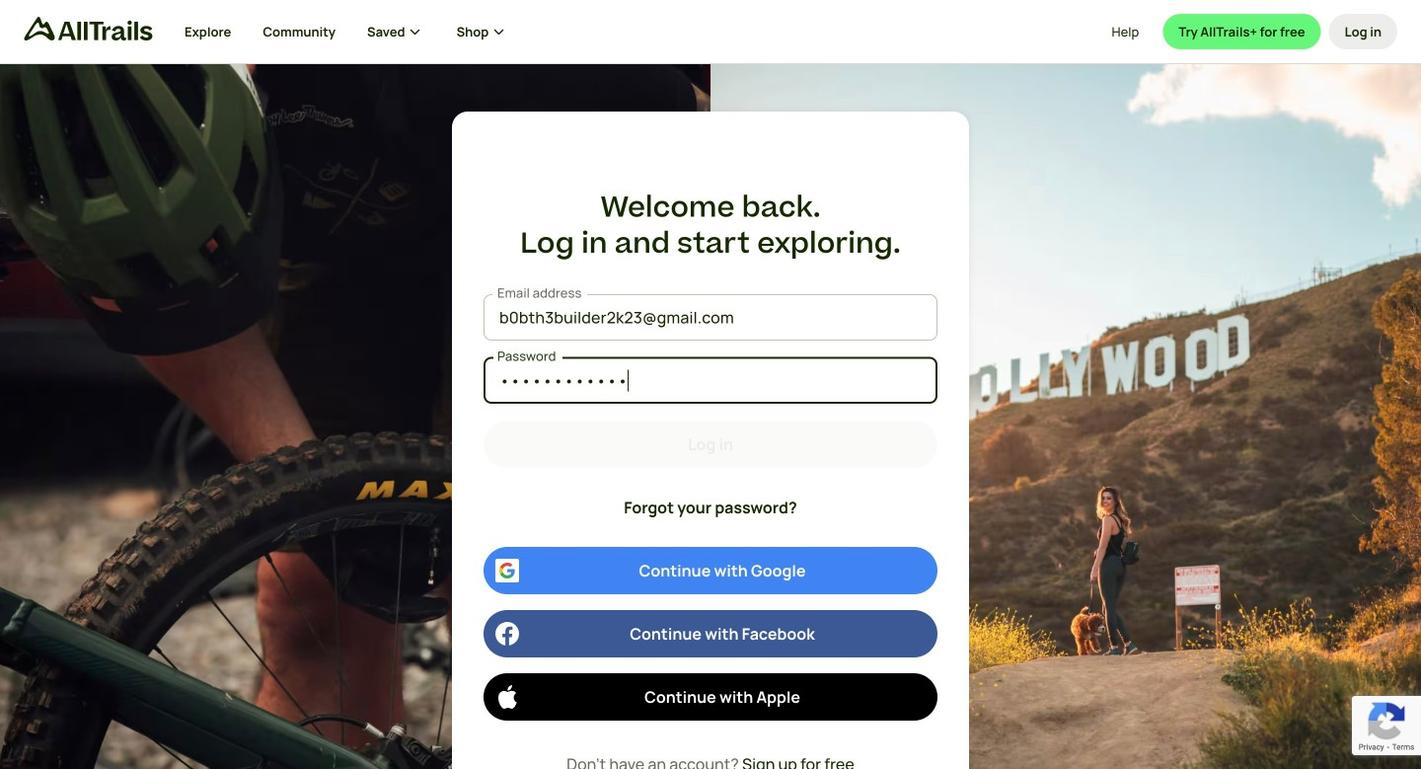 Task type: vqa. For each thing, say whether or not it's contained in the screenshot.
Add to list icon
no



Task type: locate. For each thing, give the bounding box(es) containing it.
None email field
[[484, 296, 924, 339]]

dialog
[[0, 0, 1422, 769]]

None password field
[[484, 359, 924, 402]]



Task type: describe. For each thing, give the bounding box(es) containing it.
on one side, a person prepares their mountain bike for a ride; on the other, a woman and her dog pause on a nature trail with the hollywood sign behind them. image
[[0, 64, 1422, 769]]



